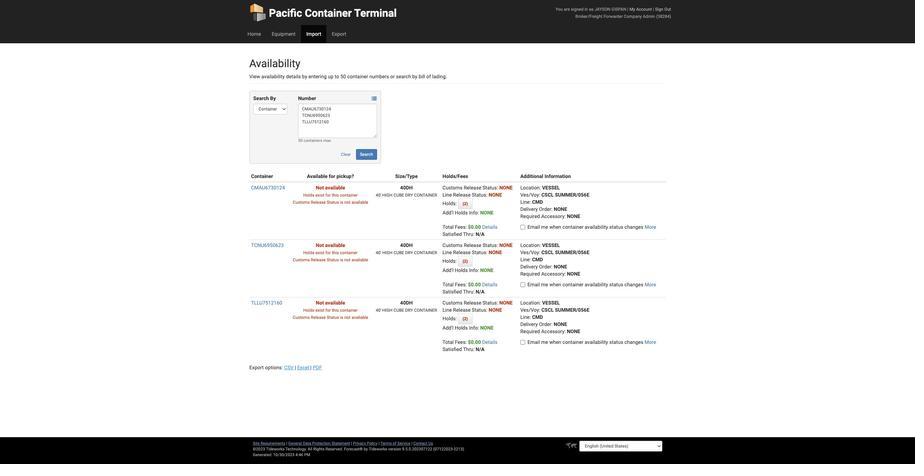 Task type: vqa. For each thing, say whether or not it's contained in the screenshot.
the SUMMER/056E
yes



Task type: describe. For each thing, give the bounding box(es) containing it.
data
[[303, 441, 311, 446]]

more link for tcnu6950623
[[645, 282, 657, 288]]

containers
[[304, 138, 323, 143]]

| up tideworks
[[379, 441, 380, 446]]

version
[[388, 447, 401, 452]]

csv
[[284, 365, 294, 371]]

tllu7512160
[[251, 300, 282, 306]]

requirements
[[261, 441, 286, 446]]

thru: for tcnu6950623
[[463, 289, 475, 295]]

view
[[249, 74, 260, 79]]

2 horizontal spatial by
[[412, 74, 418, 79]]

site requirements | general data protection statement | privacy policy | terms of service | contact us ©2023 tideworks technology. all rights reserved. forecast® by tideworks version 9.5.0.202307122 (07122023-2213) generated: 10/30/2023 4:46 pm
[[253, 441, 464, 457]]

required for tcnu6950623
[[521, 271, 540, 277]]

contact us link
[[414, 441, 433, 446]]

high for tllu7512160
[[383, 308, 393, 313]]

total for cmau6730124
[[443, 224, 454, 230]]

rights
[[313, 447, 325, 452]]

terminal
[[354, 7, 397, 19]]

email for tllu7512160
[[528, 339, 540, 345]]

cube for tllu7512160
[[394, 308, 404, 313]]

add'l holds info: none for cmau6730124
[[443, 210, 494, 216]]

cmd for cmau6730124
[[532, 199, 543, 205]]

| up forecast®
[[351, 441, 352, 446]]

order for tcnu6950623
[[539, 264, 552, 270]]

import button
[[301, 25, 327, 43]]

details for tllu7512160
[[482, 339, 498, 345]]

| left the "sign"
[[653, 7, 654, 12]]

dry for cmau6730124
[[405, 193, 413, 198]]

add'l holds info: none for tllu7512160
[[443, 325, 494, 331]]

(07122023-
[[434, 447, 454, 452]]

all
[[308, 447, 312, 452]]

order for cmau6730124
[[539, 206, 552, 212]]

this for tcnu6950623
[[332, 250, 339, 255]]

line: for cmau6730124
[[521, 199, 531, 205]]

options:
[[265, 365, 283, 371]]

customs release status : none line release status : none for tllu7512160
[[443, 300, 513, 313]]

changes for cmau6730124
[[625, 224, 644, 230]]

clear button
[[337, 149, 355, 160]]

email me when container availability status changes more for tcnu6950623
[[528, 282, 657, 288]]

location : vessel ves/voy: cscl summer/056e line: cmd delivery order : none required accessory : none for tcnu6950623
[[521, 242, 590, 277]]

email for tcnu6950623
[[528, 282, 540, 288]]

availability for tllu7512160
[[585, 339, 608, 345]]

bill
[[419, 74, 425, 79]]

(2) for cmau6730124
[[463, 201, 468, 206]]

general data protection statement link
[[288, 441, 350, 446]]

9.5.0.202307122
[[402, 447, 433, 452]]

pacific container terminal link
[[249, 0, 397, 25]]

forecast®
[[344, 447, 363, 452]]

0 horizontal spatial by
[[302, 74, 307, 79]]

cmd for tllu7512160
[[532, 314, 543, 320]]

more for cmau6730124
[[645, 224, 657, 230]]

1 horizontal spatial 50
[[341, 74, 346, 79]]

excel
[[297, 365, 309, 371]]

you
[[556, 7, 563, 12]]

not for cmau6730124
[[316, 185, 324, 191]]

clear
[[341, 152, 351, 157]]

is for tcnu6950623
[[340, 258, 343, 263]]

equipment button
[[267, 25, 301, 43]]

generated:
[[253, 453, 272, 457]]

available for pickup?
[[307, 173, 354, 179]]

holds: for tllu7512160
[[443, 316, 458, 322]]

additional information
[[521, 173, 571, 179]]

up
[[328, 74, 334, 79]]

exist for tcnu6950623
[[316, 250, 325, 255]]

of inside site requirements | general data protection statement | privacy policy | terms of service | contact us ©2023 tideworks technology. all rights reserved. forecast® by tideworks version 9.5.0.202307122 (07122023-2213) generated: 10/30/2023 4:46 pm
[[393, 441, 397, 446]]

details link for tcnu6950623
[[482, 282, 498, 288]]

numbers
[[370, 74, 389, 79]]

status for tllu7512160
[[610, 339, 624, 345]]

are
[[564, 7, 570, 12]]

location for tcnu6950623
[[521, 242, 540, 248]]

additional
[[521, 173, 544, 179]]

pm
[[304, 453, 310, 457]]

sign
[[655, 7, 664, 12]]

required for tllu7512160
[[521, 329, 540, 334]]

privacy policy link
[[353, 441, 378, 446]]

email for cmau6730124
[[528, 224, 540, 230]]

entering
[[309, 74, 327, 79]]

(38284)
[[657, 14, 671, 19]]

10/30/2023
[[273, 453, 295, 457]]

this for tllu7512160
[[332, 308, 339, 313]]

required for cmau6730124
[[521, 214, 540, 219]]

add'l for tllu7512160
[[443, 325, 454, 331]]

info: for tllu7512160
[[469, 325, 479, 331]]

search by
[[253, 95, 276, 101]]

holds/fees
[[443, 173, 468, 179]]

1 horizontal spatial container
[[305, 7, 352, 19]]

1 vertical spatial container
[[251, 173, 273, 179]]

summer/056e for tcnu6950623
[[555, 250, 590, 255]]

ves/voy: for tcnu6950623
[[521, 250, 540, 255]]

protection
[[312, 441, 331, 446]]

number
[[298, 95, 316, 101]]

import
[[306, 31, 321, 37]]

dry for tcnu6950623
[[405, 250, 413, 255]]

technology.
[[286, 447, 307, 452]]

pickup?
[[337, 173, 354, 179]]

this for cmau6730124
[[332, 193, 339, 198]]

| right csv
[[295, 365, 296, 371]]

for for cmau6730124
[[326, 193, 331, 198]]

terms of service link
[[381, 441, 411, 446]]

(2) link for tllu7512160
[[458, 314, 473, 324]]

add'l for tcnu6950623
[[443, 268, 454, 273]]

signed
[[571, 7, 584, 12]]

cmau6730124 link
[[251, 185, 285, 191]]

gispan
[[612, 7, 627, 12]]

my
[[630, 7, 636, 12]]

terms
[[381, 441, 392, 446]]

my account link
[[630, 7, 652, 12]]

service
[[398, 441, 411, 446]]

reserved.
[[326, 447, 343, 452]]

container for cmau6730124
[[414, 193, 437, 198]]

by inside site requirements | general data protection statement | privacy policy | terms of service | contact us ©2023 tideworks technology. all rights reserved. forecast® by tideworks version 9.5.0.202307122 (07122023-2213) generated: 10/30/2023 4:46 pm
[[364, 447, 368, 452]]

policy
[[367, 441, 378, 446]]

total fees: $0.00 details satisfied thru: n/a for cmau6730124
[[443, 224, 498, 237]]

forwarder
[[604, 14, 623, 19]]

n/a for tllu7512160
[[476, 347, 485, 352]]

statement
[[332, 441, 350, 446]]

excel link
[[297, 365, 310, 371]]

to
[[335, 74, 339, 79]]

export options: csv | excel | pdf
[[249, 365, 322, 371]]

high for tcnu6950623
[[383, 250, 393, 255]]

privacy
[[353, 441, 366, 446]]

for for tcnu6950623
[[326, 250, 331, 255]]

delivery for tcnu6950623
[[521, 264, 538, 270]]

availability
[[249, 57, 301, 70]]

thru: for cmau6730124
[[463, 231, 475, 237]]

site requirements link
[[253, 441, 286, 446]]

information
[[545, 173, 571, 179]]

jayson
[[595, 7, 611, 12]]

exist for tllu7512160
[[316, 308, 325, 313]]

or
[[390, 74, 395, 79]]

max
[[324, 138, 331, 143]]

search
[[396, 74, 411, 79]]

line for tcnu6950623
[[443, 250, 452, 255]]

in
[[585, 7, 588, 12]]

accessory for tllu7512160
[[542, 329, 565, 334]]

accessory for tcnu6950623
[[542, 271, 565, 277]]

ves/voy: for cmau6730124
[[521, 192, 540, 198]]

total for tcnu6950623
[[443, 282, 454, 288]]

pdf
[[313, 365, 322, 371]]

pdf link
[[313, 365, 322, 371]]

1 horizontal spatial of
[[427, 74, 431, 79]]

home
[[248, 31, 261, 37]]

| up '9.5.0.202307122'
[[412, 441, 413, 446]]



Task type: locate. For each thing, give the bounding box(es) containing it.
1 dry from the top
[[405, 193, 413, 198]]

line for cmau6730124
[[443, 192, 452, 198]]

2 ves/voy: from the top
[[521, 250, 540, 255]]

3 changes from the top
[[625, 339, 644, 345]]

$0.00
[[468, 224, 481, 230], [468, 282, 481, 288], [468, 339, 481, 345]]

fees: for cmau6730124
[[455, 224, 467, 230]]

total fees: $0.00 details satisfied thru: n/a
[[443, 224, 498, 237], [443, 282, 498, 295], [443, 339, 498, 352]]

accessory for cmau6730124
[[542, 214, 565, 219]]

export button
[[327, 25, 352, 43]]

exist
[[316, 193, 325, 198], [316, 250, 325, 255], [316, 308, 325, 313]]

3 more link from the top
[[645, 339, 657, 345]]

3 $0.00 from the top
[[468, 339, 481, 345]]

summer/056e for cmau6730124
[[555, 192, 590, 198]]

50
[[341, 74, 346, 79], [298, 138, 303, 143]]

for
[[329, 173, 335, 179], [326, 193, 331, 198], [326, 250, 331, 255], [326, 308, 331, 313]]

2 info: from the top
[[469, 268, 479, 273]]

2 location from the top
[[521, 242, 540, 248]]

2 vertical spatial when
[[550, 339, 562, 345]]

©2023 tideworks
[[253, 447, 285, 452]]

1 cmd from the top
[[532, 199, 543, 205]]

2 vertical spatial status
[[610, 339, 624, 345]]

1 40dh from the top
[[400, 185, 413, 191]]

me for cmau6730124
[[541, 224, 548, 230]]

cmd for tcnu6950623
[[532, 257, 543, 263]]

export down pacific container terminal
[[332, 31, 347, 37]]

1 order from the top
[[539, 206, 552, 212]]

2 cube from the top
[[394, 250, 404, 255]]

admin
[[643, 14, 656, 19]]

exist for cmau6730124
[[316, 193, 325, 198]]

1 horizontal spatial export
[[332, 31, 347, 37]]

home button
[[242, 25, 267, 43]]

container for tllu7512160
[[414, 308, 437, 313]]

me for tllu7512160
[[541, 339, 548, 345]]

0 vertical spatial not available holds exist for this container customs release status is not available
[[293, 185, 368, 205]]

3 when from the top
[[550, 339, 562, 345]]

1 vertical spatial holds:
[[443, 258, 458, 264]]

None checkbox
[[521, 283, 525, 287], [521, 340, 525, 345], [521, 283, 525, 287], [521, 340, 525, 345]]

1 is from the top
[[340, 200, 343, 205]]

2 vertical spatial email me when container availability status changes more
[[528, 339, 657, 345]]

2 vertical spatial add'l
[[443, 325, 454, 331]]

search inside button
[[360, 152, 373, 157]]

1 required from the top
[[521, 214, 540, 219]]

cscl for cmau6730124
[[542, 192, 554, 198]]

of right bill
[[427, 74, 431, 79]]

total fees: $0.00 details satisfied thru: n/a for tllu7512160
[[443, 339, 498, 352]]

search
[[253, 95, 269, 101], [360, 152, 373, 157]]

40'
[[376, 193, 382, 198], [376, 250, 382, 255], [376, 308, 382, 313]]

details link for cmau6730124
[[482, 224, 498, 230]]

container
[[347, 74, 368, 79], [340, 193, 358, 198], [563, 224, 584, 230], [340, 250, 358, 255], [563, 282, 584, 288], [340, 308, 358, 313], [563, 339, 584, 345]]

2 vertical spatial customs release status : none line release status : none
[[443, 300, 513, 313]]

(2)
[[463, 201, 468, 206], [463, 259, 468, 264], [463, 317, 468, 322]]

None checkbox
[[521, 225, 525, 230]]

50 right to
[[341, 74, 346, 79]]

0 vertical spatial add'l holds info: none
[[443, 210, 494, 216]]

total fees: $0.00 details satisfied thru: n/a for tcnu6950623
[[443, 282, 498, 295]]

1 details link from the top
[[482, 224, 498, 230]]

3 40' from the top
[[376, 308, 382, 313]]

changes
[[625, 224, 644, 230], [625, 282, 644, 288], [625, 339, 644, 345]]

50 containers max
[[298, 138, 331, 143]]

3 dry from the top
[[405, 308, 413, 313]]

customs
[[443, 185, 463, 191], [293, 200, 310, 205], [443, 242, 463, 248], [293, 258, 310, 263], [443, 300, 463, 306], [293, 315, 310, 320]]

account
[[637, 7, 652, 12]]

2213)
[[454, 447, 464, 452]]

lading.
[[432, 74, 447, 79]]

export for export
[[332, 31, 347, 37]]

0 vertical spatial location
[[521, 185, 540, 191]]

2 add'l from the top
[[443, 268, 454, 273]]

3 satisfied from the top
[[443, 347, 462, 352]]

2 vertical spatial total
[[443, 339, 454, 345]]

details
[[286, 74, 301, 79]]

by
[[270, 95, 276, 101]]

order for tllu7512160
[[539, 322, 552, 327]]

| left my
[[628, 7, 629, 12]]

|
[[628, 7, 629, 12], [653, 7, 654, 12], [295, 365, 296, 371], [310, 365, 312, 371], [287, 441, 287, 446], [351, 441, 352, 446], [379, 441, 380, 446], [412, 441, 413, 446]]

40dh for cmau6730124
[[400, 185, 413, 191]]

2 vertical spatial is
[[340, 315, 343, 320]]

2 vertical spatial this
[[332, 308, 339, 313]]

40dh 40' high cube dry container
[[376, 185, 437, 198], [376, 242, 437, 255], [376, 300, 437, 313]]

3 not from the top
[[316, 300, 324, 306]]

0 vertical spatial search
[[253, 95, 269, 101]]

delivery
[[521, 206, 538, 212], [521, 264, 538, 270], [521, 322, 538, 327]]

availability for tcnu6950623
[[585, 282, 608, 288]]

2 (2) link from the top
[[458, 256, 473, 267]]

0 vertical spatial (2)
[[463, 201, 468, 206]]

1 email from the top
[[528, 224, 540, 230]]

2 summer/056e from the top
[[555, 250, 590, 255]]

3 customs release status : none line release status : none from the top
[[443, 300, 513, 313]]

broker/freight
[[576, 14, 603, 19]]

2 40dh 40' high cube dry container from the top
[[376, 242, 437, 255]]

2 vertical spatial cmd
[[532, 314, 543, 320]]

1 location : vessel ves/voy: cscl summer/056e line: cmd delivery order : none required accessory : none from the top
[[521, 185, 590, 219]]

customs release status : none line release status : none for tcnu6950623
[[443, 242, 513, 255]]

3 info: from the top
[[469, 325, 479, 331]]

2 changes from the top
[[625, 282, 644, 288]]

vessel for tcnu6950623
[[542, 242, 560, 248]]

1 horizontal spatial search
[[360, 152, 373, 157]]

0 vertical spatial export
[[332, 31, 347, 37]]

1 not from the top
[[344, 200, 351, 205]]

3 (2) link from the top
[[458, 314, 473, 324]]

0 vertical spatial holds:
[[443, 201, 458, 206]]

1 vertical spatial email
[[528, 282, 540, 288]]

export inside popup button
[[332, 31, 347, 37]]

us
[[429, 441, 433, 446]]

0 vertical spatial delivery
[[521, 206, 538, 212]]

site
[[253, 441, 260, 446]]

2 exist from the top
[[316, 250, 325, 255]]

details link for tllu7512160
[[482, 339, 498, 345]]

availability
[[262, 74, 285, 79], [585, 224, 608, 230], [585, 282, 608, 288], [585, 339, 608, 345]]

n/a for tcnu6950623
[[476, 289, 485, 295]]

add'l
[[443, 210, 454, 216], [443, 268, 454, 273], [443, 325, 454, 331]]

1 vertical spatial location
[[521, 242, 540, 248]]

2 vertical spatial dry
[[405, 308, 413, 313]]

3 add'l from the top
[[443, 325, 454, 331]]

sign out link
[[655, 7, 671, 12]]

3 details from the top
[[482, 339, 498, 345]]

container for tcnu6950623
[[414, 250, 437, 255]]

when for tcnu6950623
[[550, 282, 562, 288]]

required
[[521, 214, 540, 219], [521, 271, 540, 277], [521, 329, 540, 334]]

2 more link from the top
[[645, 282, 657, 288]]

2 details from the top
[[482, 282, 498, 288]]

2 vertical spatial location : vessel ves/voy: cscl summer/056e line: cmd delivery order : none required accessory : none
[[521, 300, 590, 334]]

contact
[[414, 441, 428, 446]]

email me when container availability status changes more for tllu7512160
[[528, 339, 657, 345]]

0 vertical spatial 40dh 40' high cube dry container
[[376, 185, 437, 198]]

more link
[[645, 224, 657, 230], [645, 282, 657, 288], [645, 339, 657, 345]]

line: for tllu7512160
[[521, 314, 531, 320]]

fees: for tcnu6950623
[[455, 282, 467, 288]]

email me when container availability status changes more for cmau6730124
[[528, 224, 657, 230]]

3 total fees: $0.00 details satisfied thru: n/a from the top
[[443, 339, 498, 352]]

tideworks
[[369, 447, 387, 452]]

n/a for cmau6730124
[[476, 231, 485, 237]]

3 me from the top
[[541, 339, 548, 345]]

1 vertical spatial add'l holds info: none
[[443, 268, 494, 273]]

1 delivery from the top
[[521, 206, 538, 212]]

2 when from the top
[[550, 282, 562, 288]]

0 vertical spatial accessory
[[542, 214, 565, 219]]

2 cscl from the top
[[542, 250, 554, 255]]

cmau6730124
[[251, 185, 285, 191]]

(2) link for tcnu6950623
[[458, 256, 473, 267]]

4:46
[[296, 453, 303, 457]]

status for cmau6730124
[[610, 224, 624, 230]]

3 (2) from the top
[[463, 317, 468, 322]]

2 vertical spatial not available holds exist for this container customs release status is not available
[[293, 300, 368, 320]]

0 vertical spatial email
[[528, 224, 540, 230]]

2 vertical spatial thru:
[[463, 347, 475, 352]]

3 more from the top
[[645, 339, 657, 345]]

0 vertical spatial is
[[340, 200, 343, 205]]

3 cmd from the top
[[532, 314, 543, 320]]

0 vertical spatial this
[[332, 193, 339, 198]]

0 vertical spatial container
[[414, 193, 437, 198]]

1 vertical spatial email me when container availability status changes more
[[528, 282, 657, 288]]

pacific container terminal
[[269, 7, 397, 19]]

1 line: from the top
[[521, 199, 531, 205]]

3 add'l holds info: none from the top
[[443, 325, 494, 331]]

2 vertical spatial ves/voy:
[[521, 307, 540, 313]]

changes for tllu7512160
[[625, 339, 644, 345]]

$0.00 for tllu7512160
[[468, 339, 481, 345]]

$0.00 for tcnu6950623
[[468, 282, 481, 288]]

2 vertical spatial location
[[521, 300, 540, 306]]

2 vertical spatial fees:
[[455, 339, 467, 345]]

50 left containers
[[298, 138, 303, 143]]

vessel
[[542, 185, 560, 191], [542, 242, 560, 248], [542, 300, 560, 306]]

3 is from the top
[[340, 315, 343, 320]]

1 more link from the top
[[645, 224, 657, 230]]

| left pdf
[[310, 365, 312, 371]]

search right clear
[[360, 152, 373, 157]]

equipment
[[272, 31, 296, 37]]

2 vertical spatial total fees: $0.00 details satisfied thru: n/a
[[443, 339, 498, 352]]

| left general
[[287, 441, 287, 446]]

search left by
[[253, 95, 269, 101]]

1 vertical spatial cscl
[[542, 250, 554, 255]]

info: for tcnu6950623
[[469, 268, 479, 273]]

details link
[[482, 224, 498, 230], [482, 282, 498, 288], [482, 339, 498, 345]]

cscl for tcnu6950623
[[542, 250, 554, 255]]

1 vertical spatial 50
[[298, 138, 303, 143]]

1 info: from the top
[[469, 210, 479, 216]]

more link for tllu7512160
[[645, 339, 657, 345]]

holds:
[[443, 201, 458, 206], [443, 258, 458, 264], [443, 316, 458, 322]]

not
[[344, 200, 351, 205], [344, 258, 351, 263], [344, 315, 351, 320]]

export for export options: csv | excel | pdf
[[249, 365, 264, 371]]

2 n/a from the top
[[476, 289, 485, 295]]

email me when container availability status changes more
[[528, 224, 657, 230], [528, 282, 657, 288], [528, 339, 657, 345]]

2 vertical spatial email
[[528, 339, 540, 345]]

status
[[483, 185, 497, 191], [472, 192, 486, 198], [327, 200, 339, 205], [483, 242, 497, 248], [472, 250, 486, 255], [327, 258, 339, 263], [483, 300, 497, 306], [472, 307, 486, 313], [327, 315, 339, 320]]

container up cmau6730124
[[251, 173, 273, 179]]

line: for tcnu6950623
[[521, 257, 531, 263]]

40' for tllu7512160
[[376, 308, 382, 313]]

general
[[288, 441, 302, 446]]

40dh for tllu7512160
[[400, 300, 413, 306]]

accessory
[[542, 214, 565, 219], [542, 271, 565, 277], [542, 329, 565, 334]]

1 vessel from the top
[[542, 185, 560, 191]]

add'l holds info: none for tcnu6950623
[[443, 268, 494, 273]]

holds: for cmau6730124
[[443, 201, 458, 206]]

2 $0.00 from the top
[[468, 282, 481, 288]]

40' for cmau6730124
[[376, 193, 382, 198]]

1 vertical spatial search
[[360, 152, 373, 157]]

2 vertical spatial add'l holds info: none
[[443, 325, 494, 331]]

0 vertical spatial $0.00
[[468, 224, 481, 230]]

not for tcnu6950623
[[344, 258, 351, 263]]

0 vertical spatial 40'
[[376, 193, 382, 198]]

summer/056e for tllu7512160
[[555, 307, 590, 313]]

satisfied for tllu7512160
[[443, 347, 462, 352]]

1 vertical spatial of
[[393, 441, 397, 446]]

2 vertical spatial more link
[[645, 339, 657, 345]]

1 vertical spatial info:
[[469, 268, 479, 273]]

is for cmau6730124
[[340, 200, 343, 205]]

0 vertical spatial container
[[305, 7, 352, 19]]

1 cube from the top
[[394, 193, 404, 198]]

40dh 40' high cube dry container for tcnu6950623
[[376, 242, 437, 255]]

1 thru: from the top
[[463, 231, 475, 237]]

container
[[414, 193, 437, 198], [414, 250, 437, 255], [414, 308, 437, 313]]

1 vertical spatial total fees: $0.00 details satisfied thru: n/a
[[443, 282, 498, 295]]

size/type
[[395, 173, 418, 179]]

0 horizontal spatial export
[[249, 365, 264, 371]]

0 vertical spatial high
[[383, 193, 393, 198]]

1 vertical spatial changes
[[625, 282, 644, 288]]

1 more from the top
[[645, 224, 657, 230]]

satisfied for cmau6730124
[[443, 231, 462, 237]]

3 exist from the top
[[316, 308, 325, 313]]

0 vertical spatial required
[[521, 214, 540, 219]]

location : vessel ves/voy: cscl summer/056e line: cmd delivery order : none required accessory : none for cmau6730124
[[521, 185, 590, 219]]

0 vertical spatial details
[[482, 224, 498, 230]]

3 vessel from the top
[[542, 300, 560, 306]]

2 total from the top
[[443, 282, 454, 288]]

satisfied for tcnu6950623
[[443, 289, 462, 295]]

3 accessory from the top
[[542, 329, 565, 334]]

2 more from the top
[[645, 282, 657, 288]]

40dh 40' high cube dry container for cmau6730124
[[376, 185, 437, 198]]

1 vertical spatial status
[[610, 282, 624, 288]]

not for cmau6730124
[[344, 200, 351, 205]]

export
[[332, 31, 347, 37], [249, 365, 264, 371]]

cmd
[[532, 199, 543, 205], [532, 257, 543, 263], [532, 314, 543, 320]]

0 vertical spatial line
[[443, 192, 452, 198]]

delivery for cmau6730124
[[521, 206, 538, 212]]

out
[[665, 7, 671, 12]]

40' for tcnu6950623
[[376, 250, 382, 255]]

3 details link from the top
[[482, 339, 498, 345]]

1 (2) link from the top
[[458, 198, 473, 209]]

0 vertical spatial cmd
[[532, 199, 543, 205]]

1 ves/voy: from the top
[[521, 192, 540, 198]]

0 horizontal spatial search
[[253, 95, 269, 101]]

0 vertical spatial customs release status : none line release status : none
[[443, 185, 513, 198]]

by left bill
[[412, 74, 418, 79]]

as
[[589, 7, 594, 12]]

by right the 'details'
[[302, 74, 307, 79]]

2 status from the top
[[610, 282, 624, 288]]

dry for tllu7512160
[[405, 308, 413, 313]]

1 horizontal spatial by
[[364, 447, 368, 452]]

1 40dh 40' high cube dry container from the top
[[376, 185, 437, 198]]

release
[[464, 185, 482, 191], [453, 192, 471, 198], [311, 200, 326, 205], [464, 242, 482, 248], [453, 250, 471, 255], [311, 258, 326, 263], [464, 300, 482, 306], [453, 307, 471, 313], [311, 315, 326, 320]]

more link for cmau6730124
[[645, 224, 657, 230]]

0 vertical spatial more
[[645, 224, 657, 230]]

0 vertical spatial location : vessel ves/voy: cscl summer/056e line: cmd delivery order : none required accessory : none
[[521, 185, 590, 219]]

n/a
[[476, 231, 485, 237], [476, 289, 485, 295], [476, 347, 485, 352]]

0 vertical spatial ves/voy:
[[521, 192, 540, 198]]

csv link
[[284, 365, 295, 371]]

2 fees: from the top
[[455, 282, 467, 288]]

Number text field
[[298, 104, 377, 138]]

1 vertical spatial more
[[645, 282, 657, 288]]

2 not from the top
[[344, 258, 351, 263]]

3 not from the top
[[344, 315, 351, 320]]

more for tllu7512160
[[645, 339, 657, 345]]

2 dry from the top
[[405, 250, 413, 255]]

container up export popup button on the top left of the page
[[305, 7, 352, 19]]

2 high from the top
[[383, 250, 393, 255]]

cube for tcnu6950623
[[394, 250, 404, 255]]

1 $0.00 from the top
[[468, 224, 481, 230]]

0 horizontal spatial 50
[[298, 138, 303, 143]]

2 vertical spatial me
[[541, 339, 548, 345]]

0 vertical spatial cube
[[394, 193, 404, 198]]

dry
[[405, 193, 413, 198], [405, 250, 413, 255], [405, 308, 413, 313]]

delivery for tllu7512160
[[521, 322, 538, 327]]

1 cscl from the top
[[542, 192, 554, 198]]

when
[[550, 224, 562, 230], [550, 282, 562, 288], [550, 339, 562, 345]]

0 vertical spatial info:
[[469, 210, 479, 216]]

1 vertical spatial is
[[340, 258, 343, 263]]

0 vertical spatial 50
[[341, 74, 346, 79]]

export left options:
[[249, 365, 264, 371]]

3 line: from the top
[[521, 314, 531, 320]]

2 40' from the top
[[376, 250, 382, 255]]

1 holds: from the top
[[443, 201, 458, 206]]

1 not from the top
[[316, 185, 324, 191]]

0 vertical spatial summer/056e
[[555, 192, 590, 198]]

search button
[[356, 149, 377, 160]]

2 total fees: $0.00 details satisfied thru: n/a from the top
[[443, 282, 498, 295]]

show list image
[[372, 96, 377, 101]]

search for search
[[360, 152, 373, 157]]

not
[[316, 185, 324, 191], [316, 242, 324, 248], [316, 300, 324, 306]]

2 vertical spatial details
[[482, 339, 498, 345]]

3 total from the top
[[443, 339, 454, 345]]

0 vertical spatial changes
[[625, 224, 644, 230]]

1 vertical spatial customs release status : none line release status : none
[[443, 242, 513, 255]]

info: for cmau6730124
[[469, 210, 479, 216]]

1 vertical spatial line:
[[521, 257, 531, 263]]

status
[[610, 224, 624, 230], [610, 282, 624, 288], [610, 339, 624, 345]]

summer/056e
[[555, 192, 590, 198], [555, 250, 590, 255], [555, 307, 590, 313]]

2 vertical spatial not
[[344, 315, 351, 320]]

company
[[624, 14, 642, 19]]

you are signed in as jayson gispan | my account | sign out broker/freight forwarder company admin (38284)
[[556, 7, 671, 19]]

1 (2) from the top
[[463, 201, 468, 206]]

0 vertical spatial add'l
[[443, 210, 454, 216]]

1 me from the top
[[541, 224, 548, 230]]

order
[[539, 206, 552, 212], [539, 264, 552, 270], [539, 322, 552, 327]]

2 location : vessel ves/voy: cscl summer/056e line: cmd delivery order : none required accessory : none from the top
[[521, 242, 590, 277]]

vessel for tllu7512160
[[542, 300, 560, 306]]

line:
[[521, 199, 531, 205], [521, 257, 531, 263], [521, 314, 531, 320]]

2 vertical spatial changes
[[625, 339, 644, 345]]

1 total fees: $0.00 details satisfied thru: n/a from the top
[[443, 224, 498, 237]]

1 vertical spatial not
[[344, 258, 351, 263]]

1 vertical spatial (2) link
[[458, 256, 473, 267]]

2 line from the top
[[443, 250, 452, 255]]

email
[[528, 224, 540, 230], [528, 282, 540, 288], [528, 339, 540, 345]]

2 vertical spatial not
[[316, 300, 324, 306]]

1 vertical spatial me
[[541, 282, 548, 288]]

0 horizontal spatial of
[[393, 441, 397, 446]]

total for tllu7512160
[[443, 339, 454, 345]]

vessel for cmau6730124
[[542, 185, 560, 191]]

3 delivery from the top
[[521, 322, 538, 327]]

0 vertical spatial more link
[[645, 224, 657, 230]]

0 vertical spatial 40dh
[[400, 185, 413, 191]]

2 email from the top
[[528, 282, 540, 288]]

1 fees: from the top
[[455, 224, 467, 230]]

3 container from the top
[[414, 308, 437, 313]]

more for tcnu6950623
[[645, 282, 657, 288]]

pacific
[[269, 7, 302, 19]]

holds: for tcnu6950623
[[443, 258, 458, 264]]

1 vertical spatial add'l
[[443, 268, 454, 273]]

2 vertical spatial order
[[539, 322, 552, 327]]

cube for cmau6730124
[[394, 193, 404, 198]]

not available holds exist for this container customs release status is not available for cmau6730124
[[293, 185, 368, 205]]

not available holds exist for this container customs release status is not available for tcnu6950623
[[293, 242, 368, 263]]

2 vertical spatial (2) link
[[458, 314, 473, 324]]

2 (2) from the top
[[463, 259, 468, 264]]

cscl for tllu7512160
[[542, 307, 554, 313]]

view availability details by entering up to 50 container numbers or search by bill of lading.
[[249, 74, 447, 79]]

3 this from the top
[[332, 308, 339, 313]]

1 vertical spatial n/a
[[476, 289, 485, 295]]

2 this from the top
[[332, 250, 339, 255]]

1 details from the top
[[482, 224, 498, 230]]

changes for tcnu6950623
[[625, 282, 644, 288]]

tcnu6950623
[[251, 242, 284, 248]]

3 summer/056e from the top
[[555, 307, 590, 313]]

3 fees: from the top
[[455, 339, 467, 345]]

by down privacy policy link
[[364, 447, 368, 452]]

3 40dh 40' high cube dry container from the top
[[376, 300, 437, 313]]

2 thru: from the top
[[463, 289, 475, 295]]

1 vertical spatial summer/056e
[[555, 250, 590, 255]]

1 changes from the top
[[625, 224, 644, 230]]

1 add'l from the top
[[443, 210, 454, 216]]

1 high from the top
[[383, 193, 393, 198]]

ves/voy:
[[521, 192, 540, 198], [521, 250, 540, 255], [521, 307, 540, 313]]

2 details link from the top
[[482, 282, 498, 288]]

0 vertical spatial status
[[610, 224, 624, 230]]

2 not from the top
[[316, 242, 324, 248]]

not for tllu7512160
[[344, 315, 351, 320]]

0 vertical spatial when
[[550, 224, 562, 230]]

of up version
[[393, 441, 397, 446]]

location for tllu7512160
[[521, 300, 540, 306]]

0 vertical spatial line:
[[521, 199, 531, 205]]

0 vertical spatial (2) link
[[458, 198, 473, 209]]

ves/voy: for tllu7512160
[[521, 307, 540, 313]]

1 vertical spatial ves/voy:
[[521, 250, 540, 255]]

2 line: from the top
[[521, 257, 531, 263]]

1 vertical spatial satisfied
[[443, 289, 462, 295]]

2 vertical spatial high
[[383, 308, 393, 313]]

none
[[500, 185, 513, 191], [489, 192, 502, 198], [554, 206, 567, 212], [480, 210, 494, 216], [567, 214, 581, 219], [500, 242, 513, 248], [489, 250, 502, 255], [554, 264, 567, 270], [480, 268, 494, 273], [567, 271, 581, 277], [500, 300, 513, 306], [489, 307, 502, 313], [554, 322, 567, 327], [480, 325, 494, 331], [567, 329, 581, 334]]

40dh
[[400, 185, 413, 191], [400, 242, 413, 248], [400, 300, 413, 306]]



